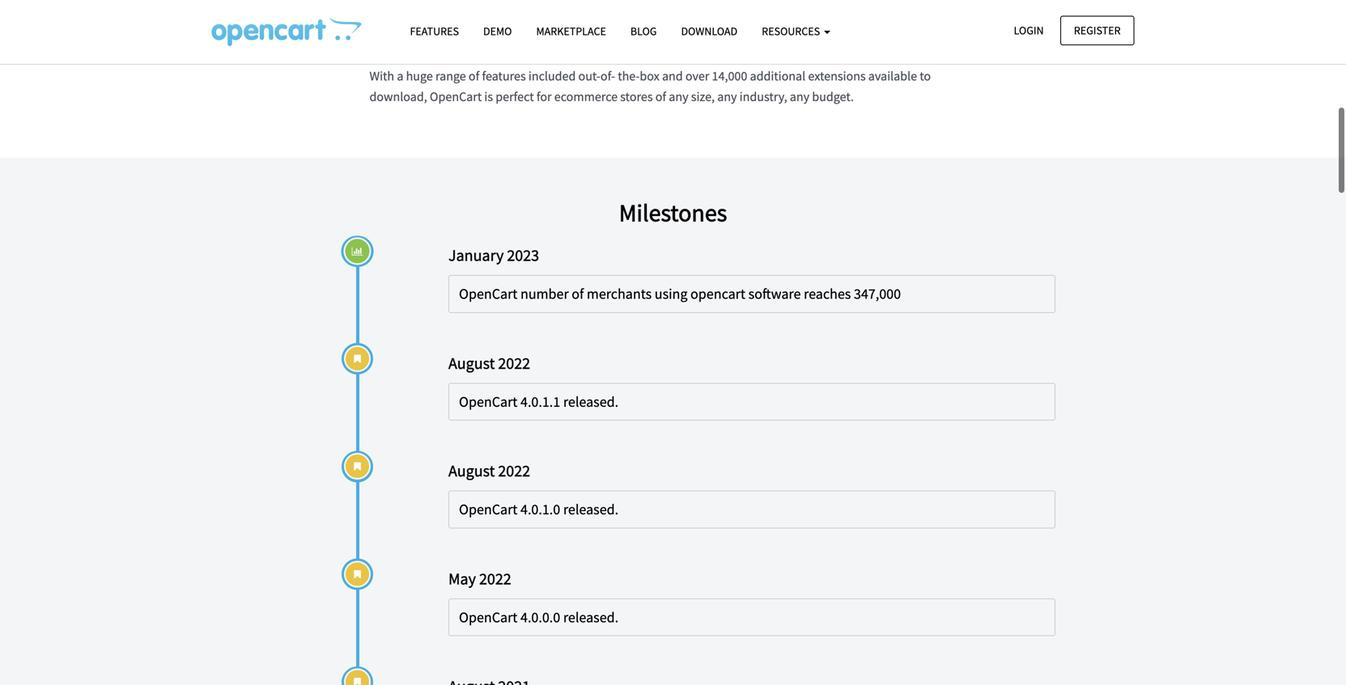 Task type: describe. For each thing, give the bounding box(es) containing it.
opencart for opencart 4.0.0.0 released.
[[459, 609, 518, 627]]

august 2022 for opencart 4.0.1.0 released.
[[449, 461, 530, 481]]

released. for opencart 4.0.1.0 released.
[[563, 501, 619, 519]]

with a huge range of features included out-of- the-box and over 14,000 additional extensions available to download, opencart is perfect for ecommerce stores of any size, any industry, any budget.
[[370, 68, 931, 105]]

features link
[[398, 17, 471, 45]]

and
[[662, 68, 683, 84]]

opencart for opencart number of merchants using opencart software reaches 347,000
[[459, 285, 518, 303]]

opencart number of merchants using opencart software reaches 347,000
[[459, 285, 901, 303]]

to
[[920, 68, 931, 84]]

opencart for opencart 4.0.1.1 released.
[[459, 393, 518, 411]]

milestones
[[619, 198, 727, 228]]

software
[[749, 285, 801, 303]]

budget.
[[812, 89, 854, 105]]

2022 for 4.0.1.1
[[498, 353, 530, 373]]

opencart 4.0.1.0 released.
[[459, 501, 619, 519]]

size,
[[691, 89, 715, 105]]

download link
[[669, 17, 750, 45]]

0 horizontal spatial of
[[469, 68, 480, 84]]

number
[[521, 285, 569, 303]]

4.0.0.0
[[521, 609, 560, 627]]

extensions
[[808, 68, 866, 84]]

14,000
[[712, 68, 748, 84]]

marketplace link
[[524, 17, 618, 45]]

august for opencart 4.0.1.1 released.
[[449, 353, 495, 373]]

january 2023
[[449, 245, 539, 266]]

download
[[681, 24, 738, 38]]

features
[[482, 68, 526, 84]]

is
[[484, 89, 493, 105]]

ecommerce
[[554, 89, 618, 105]]

marketplace
[[536, 24, 606, 38]]

august 2022 for opencart 4.0.1.1 released.
[[449, 353, 530, 373]]

347,000
[[854, 285, 901, 303]]

huge
[[406, 68, 433, 84]]

for
[[537, 89, 552, 105]]

with
[[370, 68, 394, 84]]



Task type: vqa. For each thing, say whether or not it's contained in the screenshot.
the top august 2022
yes



Task type: locate. For each thing, give the bounding box(es) containing it.
resources link
[[750, 17, 843, 45]]

2 august from the top
[[449, 461, 495, 481]]

0 vertical spatial august
[[449, 353, 495, 373]]

4.0.1.0
[[521, 501, 560, 519]]

august up opencart 4.0.1.0 released.
[[449, 461, 495, 481]]

merchants
[[587, 285, 652, 303]]

2022 for 4.0.1.0
[[498, 461, 530, 481]]

1 vertical spatial 2022
[[498, 461, 530, 481]]

0 horizontal spatial any
[[669, 89, 689, 105]]

industry,
[[740, 89, 787, 105]]

may 2022
[[449, 569, 511, 589]]

opencart down may 2022
[[459, 609, 518, 627]]

1 august from the top
[[449, 353, 495, 373]]

august 2022 up opencart 4.0.1.0 released.
[[449, 461, 530, 481]]

available
[[869, 68, 917, 84]]

any down additional on the right of the page
[[790, 89, 810, 105]]

1 vertical spatial august
[[449, 461, 495, 481]]

any down 14,000
[[717, 89, 737, 105]]

1 horizontal spatial any
[[717, 89, 737, 105]]

1 vertical spatial released.
[[563, 501, 619, 519]]

features
[[410, 24, 459, 38]]

released.
[[563, 393, 619, 411], [563, 501, 619, 519], [563, 609, 619, 627]]

0 vertical spatial of
[[469, 68, 480, 84]]

using
[[655, 285, 688, 303]]

opencart 4.0.0.0 released.
[[459, 609, 619, 627]]

reaches
[[804, 285, 851, 303]]

august up opencart 4.0.1.1 released. on the left bottom of the page
[[449, 353, 495, 373]]

2 vertical spatial released.
[[563, 609, 619, 627]]

blog link
[[618, 17, 669, 45]]

opencart 4.0.1.1 released.
[[459, 393, 619, 411]]

opencart for opencart 4.0.1.0 released.
[[459, 501, 518, 519]]

2022 right may
[[479, 569, 511, 589]]

opencart - company image
[[212, 17, 361, 46]]

included
[[529, 68, 576, 84]]

opencart
[[691, 285, 746, 303]]

opencart down the range
[[430, 89, 482, 105]]

1 vertical spatial august 2022
[[449, 461, 530, 481]]

1 vertical spatial of
[[656, 89, 666, 105]]

register link
[[1060, 16, 1135, 45]]

may
[[449, 569, 476, 589]]

login link
[[1000, 16, 1058, 45]]

january
[[449, 245, 504, 266]]

opencart inside with a huge range of features included out-of- the-box and over 14,000 additional extensions available to download, opencart is perfect for ecommerce stores of any size, any industry, any budget.
[[430, 89, 482, 105]]

2 released. from the top
[[563, 501, 619, 519]]

august for opencart 4.0.1.0 released.
[[449, 461, 495, 481]]

range
[[436, 68, 466, 84]]

any down and
[[669, 89, 689, 105]]

august
[[449, 353, 495, 373], [449, 461, 495, 481]]

of-
[[601, 68, 615, 84]]

1 any from the left
[[669, 89, 689, 105]]

released. right 4.0.1.0
[[563, 501, 619, 519]]

0 vertical spatial august 2022
[[449, 353, 530, 373]]

stores
[[620, 89, 653, 105]]

a
[[397, 68, 403, 84]]

login
[[1014, 23, 1044, 38]]

perfect
[[496, 89, 534, 105]]

2022 for 4.0.0.0
[[479, 569, 511, 589]]

3 any from the left
[[790, 89, 810, 105]]

2022 up opencart 4.0.1.0 released.
[[498, 461, 530, 481]]

opencart
[[430, 89, 482, 105], [459, 285, 518, 303], [459, 393, 518, 411], [459, 501, 518, 519], [459, 609, 518, 627]]

2022
[[498, 353, 530, 373], [498, 461, 530, 481], [479, 569, 511, 589]]

opencart down january 2023
[[459, 285, 518, 303]]

the-
[[618, 68, 640, 84]]

download,
[[370, 89, 427, 105]]

blog
[[631, 24, 657, 38]]

released. for opencart 4.0.1.1 released.
[[563, 393, 619, 411]]

2 any from the left
[[717, 89, 737, 105]]

2 horizontal spatial of
[[656, 89, 666, 105]]

additional
[[750, 68, 806, 84]]

4.0.1.1
[[521, 393, 560, 411]]

opencart left 4.0.1.0
[[459, 501, 518, 519]]

out-
[[578, 68, 601, 84]]

of down box
[[656, 89, 666, 105]]

released. for opencart 4.0.0.0 released.
[[563, 609, 619, 627]]

1 august 2022 from the top
[[449, 353, 530, 373]]

over
[[686, 68, 709, 84]]

register
[[1074, 23, 1121, 38]]

demo link
[[471, 17, 524, 45]]

2 august 2022 from the top
[[449, 461, 530, 481]]

2 vertical spatial 2022
[[479, 569, 511, 589]]

of right the range
[[469, 68, 480, 84]]

of
[[469, 68, 480, 84], [656, 89, 666, 105], [572, 285, 584, 303]]

any
[[669, 89, 689, 105], [717, 89, 737, 105], [790, 89, 810, 105]]

2023
[[507, 245, 539, 266]]

2 horizontal spatial any
[[790, 89, 810, 105]]

released. right 4.0.0.0
[[563, 609, 619, 627]]

2022 up opencart 4.0.1.1 released. on the left bottom of the page
[[498, 353, 530, 373]]

2 vertical spatial of
[[572, 285, 584, 303]]

0 vertical spatial 2022
[[498, 353, 530, 373]]

august 2022 up opencart 4.0.1.1 released. on the left bottom of the page
[[449, 353, 530, 373]]

1 horizontal spatial of
[[572, 285, 584, 303]]

of right number
[[572, 285, 584, 303]]

box
[[640, 68, 660, 84]]

0 vertical spatial released.
[[563, 393, 619, 411]]

1 released. from the top
[[563, 393, 619, 411]]

august 2022
[[449, 353, 530, 373], [449, 461, 530, 481]]

released. right "4.0.1.1" on the left bottom of page
[[563, 393, 619, 411]]

demo
[[483, 24, 512, 38]]

resources
[[762, 24, 822, 38]]

3 released. from the top
[[563, 609, 619, 627]]

opencart left "4.0.1.1" on the left bottom of page
[[459, 393, 518, 411]]



